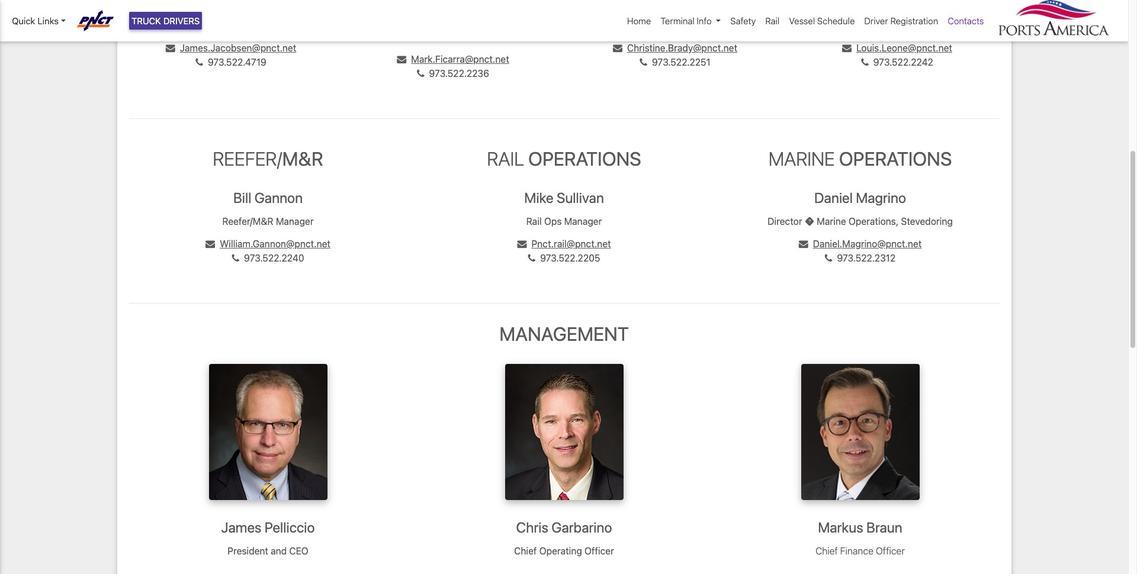 Task type: vqa. For each thing, say whether or not it's contained in the screenshot.


Task type: locate. For each thing, give the bounding box(es) containing it.
garbarino
[[552, 520, 612, 536]]

2 operations from the left
[[839, 148, 952, 170]]

customer inside director, business development and  customer service
[[511, 20, 553, 31]]

2 chief from the left
[[816, 546, 838, 557]]

1 horizontal spatial director
[[768, 216, 803, 227]]

envelope image inside pnct.rail@pnct.net link
[[518, 239, 527, 249]]

officer down garbarino
[[585, 546, 614, 557]]

1 horizontal spatial envelope image
[[397, 55, 407, 64]]

phone image inside 973.522.2312 link
[[825, 253, 833, 263]]

home
[[627, 15, 651, 26]]

1 vertical spatial �
[[805, 216, 815, 227]]

1 horizontal spatial service
[[662, 20, 694, 31]]

rail right the safety
[[766, 15, 780, 26]]

1 horizontal spatial operations
[[839, 148, 952, 170]]

director
[[176, 20, 211, 31], [768, 216, 803, 227]]

phone image
[[196, 58, 203, 67], [640, 58, 648, 67], [862, 58, 869, 67], [232, 253, 239, 263], [528, 253, 536, 263]]

service down development
[[437, 31, 469, 42]]

schedule
[[818, 15, 855, 26]]

and right development
[[493, 20, 509, 31]]

chief operating officer
[[514, 546, 614, 557]]

gate
[[266, 20, 286, 31], [818, 20, 838, 31]]

mark.ficarra@pnct.net link
[[397, 54, 509, 65]]

rail link
[[761, 9, 785, 32]]

finance
[[841, 546, 874, 557]]

0 vertical spatial rail
[[766, 15, 780, 26]]

2 officer from the left
[[876, 546, 905, 557]]

rail for rail
[[766, 15, 780, 26]]

2 horizontal spatial and
[[493, 20, 509, 31]]

marine
[[769, 148, 835, 170], [817, 216, 847, 227]]

phone image inside 973.522.4719 link
[[196, 58, 203, 67]]

director, business development and  customer service
[[353, 20, 553, 42]]

envelope image inside christine.brady@pnct.net link
[[613, 43, 623, 53]]

home link
[[623, 9, 656, 32]]

phone image for 973.522.2205
[[528, 253, 536, 263]]

envelope image inside daniel.magrino@pnct.net link
[[799, 239, 809, 249]]

officer for braun
[[876, 546, 905, 557]]

envelope image
[[397, 55, 407, 64], [206, 239, 215, 249]]

reefer/m&r manager
[[222, 216, 314, 227]]

0 vertical spatial �
[[213, 20, 223, 31]]

envelope image for christine.brady@pnct.net
[[613, 43, 623, 53]]

0 vertical spatial marine
[[769, 148, 835, 170]]

phone image inside 973.522.2236 link
[[417, 69, 425, 78]]

chief down chris
[[514, 546, 537, 557]]

1 horizontal spatial customer
[[617, 20, 659, 31]]

operations for rail operations
[[529, 148, 642, 170]]

contacts link
[[944, 9, 989, 32]]

rail up the mike
[[487, 148, 524, 170]]

bill
[[233, 189, 251, 206]]

marine up daniel
[[769, 148, 835, 170]]

1 officer from the left
[[585, 546, 614, 557]]

2 horizontal spatial rail
[[766, 15, 780, 26]]

envelope image inside mark.ficarra@pnct.net link
[[397, 55, 407, 64]]

director � marine operations, stevedoring
[[768, 216, 953, 227]]

1 customer from the left
[[511, 20, 553, 31]]

service inside director, business development and  customer service
[[437, 31, 469, 42]]

gannon
[[255, 189, 303, 206]]

manager
[[696, 20, 734, 31], [940, 20, 977, 31], [276, 216, 314, 227], [564, 216, 602, 227]]

william.gannon@pnct.net
[[220, 239, 331, 249]]

phone image down pnct.rail@pnct.net link
[[528, 253, 536, 263]]

gate right 'yard'
[[266, 20, 286, 31]]

phone image down mark.ficarra@pnct.net link on the top of the page
[[417, 69, 425, 78]]

operations up magrino
[[839, 148, 952, 170]]

pelliccio
[[265, 520, 315, 536]]

and right 'yard'
[[247, 20, 263, 31]]

�
[[213, 20, 223, 31], [805, 216, 815, 227]]

0 horizontal spatial and
[[247, 20, 263, 31]]

973.522.2251
[[652, 57, 711, 68]]

envelope image inside william.gannon@pnct.net link
[[206, 239, 215, 249]]

safety
[[731, 15, 756, 26]]

envelope image inside the james.jacobsen@pnct.net 'link'
[[166, 43, 175, 53]]

chief finance officer
[[816, 546, 905, 557]]

phone image inside 973.522.2205 link
[[528, 253, 536, 263]]

chief down markus on the bottom of page
[[816, 546, 838, 557]]

phone image inside 973.522.2240 link
[[232, 253, 239, 263]]

0 horizontal spatial officer
[[585, 546, 614, 557]]

� for marine
[[805, 216, 815, 227]]

1 vertical spatial phone image
[[825, 253, 833, 263]]

vessel schedule link
[[785, 9, 860, 32]]

1 vertical spatial marine
[[817, 216, 847, 227]]

phone image down louis.leone@pnct.net link
[[862, 58, 869, 67]]

manager for gate operations/equipment manager
[[940, 20, 977, 31]]

markus
[[818, 520, 864, 536]]

1 vertical spatial envelope image
[[206, 239, 215, 249]]

1 vertical spatial rail
[[487, 148, 524, 170]]

officer down braun
[[876, 546, 905, 557]]

0 horizontal spatial gate
[[266, 20, 286, 31]]

and
[[247, 20, 263, 31], [493, 20, 509, 31], [271, 546, 287, 557]]

yard
[[225, 20, 245, 31]]

phone image inside 973.522.2242 link
[[862, 58, 869, 67]]

envelope image for louis.leone@pnct.net
[[843, 43, 852, 53]]

0 horizontal spatial phone image
[[417, 69, 425, 78]]

magrino
[[856, 189, 907, 206]]

marcus braun image
[[801, 364, 920, 501]]

chief for chris garbarino
[[514, 546, 537, 557]]

stevedoring
[[902, 216, 953, 227]]

operations up "sullivan"
[[529, 148, 642, 170]]

phone image
[[417, 69, 425, 78], [825, 253, 833, 263]]

and inside director, business development and  customer service
[[493, 20, 509, 31]]

phone image for 973.522.2242
[[862, 58, 869, 67]]

phone image down daniel.magrino@pnct.net link
[[825, 253, 833, 263]]

markus braun
[[818, 520, 903, 536]]

1 horizontal spatial �
[[805, 216, 815, 227]]

management
[[500, 323, 629, 345]]

james.jacobsen@pnct.net link
[[166, 43, 296, 53]]

director for director � yard and gate
[[176, 20, 211, 31]]

james.jacobsen@pnct.net
[[180, 43, 296, 53]]

1 operations from the left
[[529, 148, 642, 170]]

rail
[[766, 15, 780, 26], [487, 148, 524, 170], [527, 216, 542, 227]]

973.522.4719
[[208, 57, 267, 68]]

phone image for 973.522.4719
[[196, 58, 203, 67]]

0 horizontal spatial operations
[[529, 148, 642, 170]]

2 gate from the left
[[818, 20, 838, 31]]

envelope image
[[166, 43, 175, 53], [613, 43, 623, 53], [843, 43, 852, 53], [518, 239, 527, 249], [799, 239, 809, 249]]

officer
[[585, 546, 614, 557], [876, 546, 905, 557]]

sullivan
[[557, 189, 604, 206]]

0 horizontal spatial director
[[176, 20, 211, 31]]

vessel schedule
[[789, 15, 855, 26]]

1 horizontal spatial officer
[[876, 546, 905, 557]]

marine down daniel
[[817, 216, 847, 227]]

service up christine.brady@pnct.net link
[[662, 20, 694, 31]]

2 vertical spatial rail
[[527, 216, 542, 227]]

� left 'yard'
[[213, 20, 223, 31]]

and left ceo at the left of the page
[[271, 546, 287, 557]]

links
[[38, 15, 59, 26]]

bill gannon
[[233, 189, 303, 206]]

rail ops manager
[[527, 216, 602, 227]]

operations for marine operations
[[839, 148, 952, 170]]

973.522.2242 link
[[862, 57, 934, 68]]

0 vertical spatial envelope image
[[397, 55, 407, 64]]

mark.ficarra@pnct.net
[[411, 54, 509, 65]]

driver registration
[[865, 15, 939, 26]]

0 vertical spatial phone image
[[417, 69, 425, 78]]

phone image down christine.brady@pnct.net link
[[640, 58, 648, 67]]

president
[[228, 546, 268, 557]]

phone image for 973.522.2240
[[232, 253, 239, 263]]

service
[[662, 20, 694, 31], [437, 31, 469, 42]]

0 horizontal spatial envelope image
[[206, 239, 215, 249]]

director � yard and gate
[[176, 20, 286, 31]]

1 horizontal spatial chief
[[816, 546, 838, 557]]

terminal info
[[661, 15, 712, 26]]

0 horizontal spatial customer
[[511, 20, 553, 31]]

� down daniel
[[805, 216, 815, 227]]

christine.brady@pnct.net link
[[613, 43, 738, 53]]

gate right vessel
[[818, 20, 838, 31]]

phone image for 973.522.2251
[[640, 58, 648, 67]]

customer
[[511, 20, 553, 31], [617, 20, 659, 31]]

chief
[[514, 546, 537, 557], [816, 546, 838, 557]]

1 horizontal spatial phone image
[[825, 253, 833, 263]]

and for gate
[[247, 20, 263, 31]]

mike sullivan
[[524, 189, 604, 206]]

1 vertical spatial service
[[437, 31, 469, 42]]

phone image inside 973.522.2251 link
[[640, 58, 648, 67]]

pnct.rail@pnct.net
[[532, 239, 611, 249]]

phone image down the james.jacobsen@pnct.net 'link'
[[196, 58, 203, 67]]

0 horizontal spatial service
[[437, 31, 469, 42]]

1 vertical spatial director
[[768, 216, 803, 227]]

daniel.magrino@pnct.net link
[[799, 239, 922, 249]]

terminal
[[661, 15, 695, 26]]

973.522.2312
[[837, 253, 896, 264]]

1 horizontal spatial gate
[[818, 20, 838, 31]]

0 horizontal spatial rail
[[487, 148, 524, 170]]

1 horizontal spatial rail
[[527, 216, 542, 227]]

envelope image inside louis.leone@pnct.net link
[[843, 43, 852, 53]]

0 vertical spatial director
[[176, 20, 211, 31]]

phone image down william.gannon@pnct.net link
[[232, 253, 239, 263]]

1 chief from the left
[[514, 546, 537, 557]]

james
[[221, 520, 262, 536]]

0 horizontal spatial chief
[[514, 546, 537, 557]]

rail left ops
[[527, 216, 542, 227]]

0 horizontal spatial �
[[213, 20, 223, 31]]

marine operations
[[769, 148, 952, 170]]

driver
[[865, 15, 889, 26]]



Task type: describe. For each thing, give the bounding box(es) containing it.
daniel
[[815, 189, 853, 206]]

reefer/m&r
[[222, 216, 274, 227]]

973.522.2205 link
[[528, 253, 601, 264]]

reefer/ m&r
[[213, 148, 323, 170]]

operations,
[[849, 216, 899, 227]]

reefer/
[[213, 148, 282, 170]]

973.522.2205
[[540, 253, 601, 264]]

customer service manager
[[617, 20, 734, 31]]

james pelliccio image
[[209, 364, 327, 501]]

0 vertical spatial service
[[662, 20, 694, 31]]

louis.leone@pnct.net link
[[843, 43, 953, 53]]

officer for garbarino
[[585, 546, 614, 557]]

envelope image for william.gannon@pnct.net
[[206, 239, 215, 249]]

quick links
[[12, 15, 59, 26]]

and for customer
[[493, 20, 509, 31]]

director for director � marine operations, stevedoring
[[768, 216, 803, 227]]

rail for rail ops manager
[[527, 216, 542, 227]]

phone image for 973.522.2312
[[825, 253, 833, 263]]

ops
[[544, 216, 562, 227]]

daniel.magrino@pnct.net
[[813, 239, 922, 249]]

daniel magrino
[[815, 189, 907, 206]]

pnct.rail@pnct.net link
[[518, 239, 611, 249]]

chris garbarino
[[516, 520, 612, 536]]

1 horizontal spatial and
[[271, 546, 287, 557]]

terminal info link
[[656, 9, 726, 32]]

m&r
[[282, 148, 323, 170]]

envelope image for pnct.rail@pnct.net
[[518, 239, 527, 249]]

truck
[[132, 15, 161, 26]]

contacts
[[948, 15, 985, 26]]

truck drivers link
[[129, 12, 202, 30]]

truck drivers
[[132, 15, 200, 26]]

ceo
[[289, 546, 309, 557]]

973.522.2236
[[429, 68, 490, 79]]

driver registration link
[[860, 9, 944, 32]]

gate operations/equipment manager
[[818, 20, 977, 31]]

business
[[392, 20, 431, 31]]

registration
[[891, 15, 939, 26]]

manager for rail ops manager
[[564, 216, 602, 227]]

1 gate from the left
[[266, 20, 286, 31]]

vessel
[[789, 15, 815, 26]]

envelope image for daniel.magrino@pnct.net
[[799, 239, 809, 249]]

973.522.2240 link
[[232, 253, 304, 264]]

development
[[433, 20, 490, 31]]

chris
[[516, 520, 549, 536]]

chris garbarino image
[[505, 364, 624, 501]]

973.522.2240
[[244, 253, 304, 264]]

quick
[[12, 15, 35, 26]]

james pelliccio
[[221, 520, 315, 536]]

973.522.2251 link
[[640, 57, 711, 68]]

envelope image for mark.ficarra@pnct.net
[[397, 55, 407, 64]]

quick links link
[[12, 14, 66, 28]]

chief for markus braun
[[816, 546, 838, 557]]

william.gannon@pnct.net link
[[206, 239, 331, 249]]

rail for rail operations
[[487, 148, 524, 170]]

973.522.2242
[[874, 57, 934, 68]]

� for yard
[[213, 20, 223, 31]]

envelope image for james.jacobsen@pnct.net
[[166, 43, 175, 53]]

2 customer from the left
[[617, 20, 659, 31]]

973.522.2312 link
[[825, 253, 896, 264]]

louis.leone@pnct.net
[[857, 43, 953, 53]]

manager for customer service manager
[[696, 20, 734, 31]]

braun
[[867, 520, 903, 536]]

director,
[[353, 20, 390, 31]]

safety link
[[726, 9, 761, 32]]

operating
[[540, 546, 582, 557]]

973.522.2236 link
[[417, 68, 490, 79]]

info
[[697, 15, 712, 26]]

operations/equipment
[[841, 20, 937, 31]]

rail operations
[[487, 148, 642, 170]]

christine.brady@pnct.net
[[627, 43, 738, 53]]

president and ceo
[[228, 546, 309, 557]]

973.522.4719 link
[[196, 57, 267, 68]]

drivers
[[163, 15, 200, 26]]

mike
[[524, 189, 554, 206]]

phone image for 973.522.2236
[[417, 69, 425, 78]]



